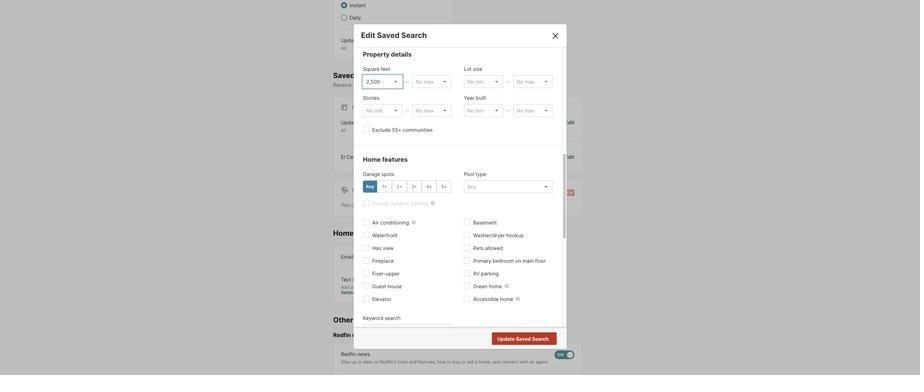 Task type: vqa. For each thing, say whether or not it's contained in the screenshot.
second to from right
yes



Task type: locate. For each thing, give the bounding box(es) containing it.
pets
[[474, 245, 484, 252]]

2+ radio
[[392, 181, 407, 193]]

0 vertical spatial home
[[489, 284, 502, 290]]

0 horizontal spatial search
[[385, 316, 401, 322]]

1 horizontal spatial parking
[[482, 271, 499, 277]]

parking up green home
[[482, 271, 499, 277]]

1 vertical spatial all
[[341, 128, 346, 133]]

1 vertical spatial edit
[[565, 120, 575, 126]]

1 horizontal spatial home
[[363, 156, 381, 164]]

search
[[458, 82, 474, 88], [385, 316, 401, 322]]

1 vertical spatial search
[[532, 337, 549, 343]]

green home
[[474, 284, 502, 290]]

0 vertical spatial searches
[[357, 71, 390, 80]]

to left buy
[[448, 360, 452, 365]]

1 vertical spatial on
[[516, 258, 522, 264]]

2 vertical spatial update
[[498, 337, 515, 343]]

house
[[388, 284, 402, 290]]

timely
[[353, 82, 368, 88]]

redfin
[[333, 333, 351, 339], [341, 352, 356, 358]]

search up details
[[402, 31, 427, 40]]

emails
[[355, 316, 378, 325]]

types
[[360, 37, 373, 44], [360, 120, 373, 126]]

0 horizontal spatial and
[[409, 360, 417, 365]]

edit saved search dialog
[[354, 24, 567, 354]]

— for lot size
[[507, 79, 511, 84]]

and right tools
[[409, 360, 417, 365]]

home right accessible
[[501, 297, 514, 303]]

all up 'el'
[[341, 128, 346, 133]]

your inside saved searches receive timely notifications based on your preferred search filters.
[[423, 82, 433, 88]]

1 vertical spatial home
[[501, 297, 514, 303]]

communities
[[403, 127, 433, 133]]

2 horizontal spatial on
[[516, 258, 522, 264]]

an
[[530, 360, 535, 365]]

on
[[415, 82, 421, 88], [516, 258, 522, 264], [374, 360, 379, 365]]

1 vertical spatial search
[[385, 316, 401, 322]]

1 vertical spatial edit button
[[565, 154, 575, 161]]

your left preferred at the left of the page
[[423, 82, 433, 88]]

all down daily option
[[341, 46, 346, 51]]

home tours
[[333, 229, 374, 238]]

1 horizontal spatial searches
[[394, 202, 416, 208]]

parking down 3+ 'option'
[[411, 201, 429, 207]]

sell
[[467, 360, 474, 365]]

spots
[[382, 171, 395, 178]]

on left main
[[516, 258, 522, 264]]

washer/dryer
[[474, 233, 505, 239]]

1 to from the left
[[358, 360, 362, 365]]

home inside edit saved search dialog
[[363, 156, 381, 164]]

types up "property"
[[360, 37, 373, 44]]

0 horizontal spatial searches
[[357, 71, 390, 80]]

rv
[[474, 271, 480, 277]]

1 edit button from the top
[[565, 119, 575, 133]]

can
[[351, 202, 360, 208]]

stay
[[341, 360, 350, 365]]

instant
[[350, 2, 366, 8]]

results
[[532, 337, 549, 343]]

2 vertical spatial on
[[374, 360, 379, 365]]

saved inside "button"
[[516, 337, 531, 343]]

on inside edit saved search dialog
[[516, 258, 522, 264]]

saved inside saved searches receive timely notifications based on your preferred search filters.
[[333, 71, 355, 80]]

0 vertical spatial home
[[363, 156, 381, 164]]

— for square feet
[[405, 79, 410, 84]]

0 vertical spatial all
[[341, 46, 346, 51]]

while
[[417, 202, 429, 208]]

on inside saved searches receive timely notifications based on your preferred search filters.
[[415, 82, 421, 88]]

for left sale
[[352, 105, 362, 111]]

guest house
[[373, 284, 402, 290]]

update down daily option
[[341, 37, 359, 44]]

update types all down for sale
[[341, 120, 373, 133]]

for left rent
[[352, 187, 362, 193]]

0 vertical spatial edit button
[[565, 119, 575, 133]]

1 vertical spatial redfin
[[341, 352, 356, 358]]

home left tours
[[333, 229, 354, 238]]

2 for from the top
[[352, 187, 362, 193]]

a
[[475, 360, 478, 365]]

to
[[358, 360, 362, 365], [448, 360, 452, 365]]

update types all down the daily
[[341, 37, 373, 51]]

1 for from the top
[[352, 105, 362, 111]]

searches left the while
[[394, 202, 416, 208]]

connect
[[502, 360, 519, 365]]

has view
[[373, 245, 394, 252]]

0 vertical spatial update types all
[[341, 37, 373, 51]]

1 vertical spatial types
[[360, 120, 373, 126]]

0 vertical spatial for
[[352, 105, 362, 111]]

Any radio
[[363, 181, 378, 193]]

square feet
[[363, 66, 391, 72]]

list box
[[363, 75, 403, 88], [413, 75, 452, 88], [464, 75, 504, 88], [514, 75, 553, 88], [363, 104, 403, 117], [413, 104, 452, 117], [464, 104, 504, 117], [514, 104, 553, 117], [464, 181, 553, 193]]

redfin inside redfin news stay up to date on redfin's tools and features, how to buy or sell a home, and connect with an agent.
[[341, 352, 356, 358]]

types down for sale
[[360, 120, 373, 126]]

update inside update saved search "button"
[[498, 337, 515, 343]]

text
[[341, 277, 351, 283]]

filters.
[[475, 82, 490, 88]]

property details
[[363, 51, 412, 58]]

option group
[[363, 181, 452, 193]]

phone
[[361, 285, 374, 290]]

conditioning
[[380, 220, 409, 226]]

1 horizontal spatial search
[[458, 82, 474, 88]]

searches
[[357, 71, 390, 80], [394, 202, 416, 208]]

search inside "button"
[[532, 337, 549, 343]]

include
[[373, 201, 390, 207]]

text (sms)
[[341, 277, 367, 283]]

to right the up
[[358, 360, 362, 365]]

on right based
[[415, 82, 421, 88]]

washer/dryer hookup
[[474, 233, 524, 239]]

1 horizontal spatial search
[[532, 337, 549, 343]]

1 horizontal spatial and
[[493, 360, 501, 365]]

on inside redfin news stay up to date on redfin's tools and features, how to buy or sell a home, and connect with an agent.
[[374, 360, 379, 365]]

1+
[[382, 184, 387, 190]]

or
[[462, 360, 466, 365]]

air
[[373, 220, 379, 226]]

5+ radio
[[437, 181, 452, 193]]

1 horizontal spatial to
[[448, 360, 452, 365]]

0 horizontal spatial home
[[333, 229, 354, 238]]

0 horizontal spatial search
[[402, 31, 427, 40]]

0 vertical spatial search
[[458, 82, 474, 88]]

0 horizontal spatial to
[[358, 360, 362, 365]]

update down for sale
[[341, 120, 359, 126]]

3+ radio
[[407, 181, 422, 193]]

0 vertical spatial edit
[[361, 31, 376, 40]]

redfin down other
[[333, 333, 351, 339]]

0 vertical spatial search
[[402, 31, 427, 40]]

redfin up stay
[[341, 352, 356, 358]]

upper
[[386, 271, 400, 277]]

search up 'e.g. office, balcony, modern' text field
[[385, 316, 401, 322]]

0 vertical spatial redfin
[[333, 333, 351, 339]]

how
[[438, 360, 446, 365]]

search right no
[[532, 337, 549, 343]]

update left no
[[498, 337, 515, 343]]

you
[[341, 202, 350, 208]]

2+
[[397, 184, 403, 190]]

your
[[423, 82, 433, 88], [351, 285, 360, 290]]

edit inside dialog
[[361, 31, 376, 40]]

waterfront
[[373, 233, 398, 239]]

0 vertical spatial your
[[423, 82, 433, 88]]

0 vertical spatial on
[[415, 82, 421, 88]]

account settings
[[341, 285, 415, 296]]

home
[[489, 284, 502, 290], [501, 297, 514, 303]]

updates
[[352, 333, 375, 339]]

primary bedroom on main floor
[[474, 258, 546, 264]]

update saved search
[[498, 337, 549, 343]]

built
[[476, 95, 486, 101]]

el cerrito test 1
[[341, 154, 378, 160]]

update saved search button
[[492, 333, 557, 346]]

0 vertical spatial parking
[[411, 201, 429, 207]]

saved
[[377, 31, 400, 40], [333, 71, 355, 80], [378, 202, 392, 208], [516, 337, 531, 343]]

on for searches
[[415, 82, 421, 88]]

test
[[364, 154, 375, 160]]

0 horizontal spatial on
[[374, 360, 379, 365]]

0 vertical spatial types
[[360, 37, 373, 44]]

search inside dialog
[[385, 316, 401, 322]]

your up settings on the left bottom of page
[[351, 285, 360, 290]]

and right home, on the bottom right of the page
[[493, 360, 501, 365]]

option group containing any
[[363, 181, 452, 193]]

None checkbox
[[555, 351, 575, 360]]

tools
[[398, 360, 408, 365]]

home,
[[479, 360, 492, 365]]

1 update types all from the top
[[341, 37, 373, 51]]

1 horizontal spatial on
[[415, 82, 421, 88]]

home for green home
[[489, 284, 502, 290]]

search up year at the right of page
[[458, 82, 474, 88]]

searches up notifications
[[357, 71, 390, 80]]

(sms)
[[353, 277, 367, 283]]

0 horizontal spatial your
[[351, 285, 360, 290]]

1 vertical spatial update
[[341, 120, 359, 126]]

1 vertical spatial update types all
[[341, 120, 373, 133]]

pool
[[464, 171, 475, 178]]

and
[[409, 360, 417, 365], [493, 360, 501, 365]]

2 update types all from the top
[[341, 120, 373, 133]]

cerrito
[[347, 154, 363, 160]]

property
[[363, 51, 390, 58]]

update
[[341, 37, 359, 44], [341, 120, 359, 126], [498, 337, 515, 343]]

home up garage
[[363, 156, 381, 164]]

exclude 55+ communities
[[373, 127, 433, 133]]

no results
[[524, 337, 549, 343]]

exclude
[[373, 127, 391, 133]]

1 vertical spatial for
[[352, 187, 362, 193]]

1 vertical spatial home
[[333, 229, 354, 238]]

on right date
[[374, 360, 379, 365]]

search
[[402, 31, 427, 40], [532, 337, 549, 343]]

edit
[[361, 31, 376, 40], [565, 120, 575, 126], [565, 154, 575, 160]]

home up accessible home
[[489, 284, 502, 290]]

allowed
[[486, 245, 504, 252]]

1 horizontal spatial your
[[423, 82, 433, 88]]



Task type: describe. For each thing, give the bounding box(es) containing it.
notifications
[[369, 82, 398, 88]]

redfin for redfin news stay up to date on redfin's tools and features, how to buy or sell a home, and connect with an agent.
[[341, 352, 356, 358]]

news
[[358, 352, 370, 358]]

year built
[[464, 95, 486, 101]]

buy
[[453, 360, 461, 365]]

1
[[376, 154, 378, 160]]

outdoor
[[391, 201, 410, 207]]

you can create saved searches while searching for
[[341, 202, 463, 208]]

55+
[[392, 127, 402, 133]]

add your phone number in
[[341, 285, 397, 290]]

up
[[352, 360, 357, 365]]

rent
[[364, 187, 377, 193]]

details
[[391, 51, 412, 58]]

home for home features
[[363, 156, 381, 164]]

daily
[[350, 15, 362, 21]]

based
[[399, 82, 414, 88]]

home for accessible home
[[501, 297, 514, 303]]

year
[[464, 95, 475, 101]]

sale
[[364, 105, 376, 111]]

search for update saved search
[[532, 337, 549, 343]]

has
[[373, 245, 382, 252]]

0 horizontal spatial parking
[[411, 201, 429, 207]]

stories
[[363, 95, 380, 101]]

e.g. office, balcony, modern text field
[[366, 328, 449, 335]]

view
[[383, 245, 394, 252]]

on for news
[[374, 360, 379, 365]]

size
[[473, 66, 483, 72]]

green
[[474, 284, 488, 290]]

receive
[[333, 82, 352, 88]]

redfin updates
[[333, 333, 375, 339]]

other
[[333, 316, 354, 325]]

floor
[[536, 258, 546, 264]]

lot size
[[464, 66, 483, 72]]

for for for sale
[[352, 105, 362, 111]]

for for for rent
[[352, 187, 362, 193]]

for sale
[[352, 105, 376, 111]]

fireplace
[[373, 258, 394, 264]]

primary
[[474, 258, 492, 264]]

2 types from the top
[[360, 120, 373, 126]]

hookup
[[507, 233, 524, 239]]

el
[[341, 154, 345, 160]]

3+
[[412, 184, 418, 190]]

type
[[476, 171, 487, 178]]

search inside saved searches receive timely notifications based on your preferred search filters.
[[458, 82, 474, 88]]

— for year built
[[507, 108, 511, 113]]

1 and from the left
[[409, 360, 417, 365]]

redfin's
[[380, 360, 397, 365]]

5+
[[442, 184, 447, 190]]

Daily radio
[[341, 15, 348, 21]]

features
[[383, 156, 408, 164]]

basement
[[474, 220, 497, 226]]

create
[[361, 202, 376, 208]]

accessible home
[[474, 297, 514, 303]]

pets allowed
[[474, 245, 504, 252]]

2 vertical spatial edit
[[565, 154, 575, 160]]

4+
[[427, 184, 432, 190]]

home for home tours
[[333, 229, 354, 238]]

2 to from the left
[[448, 360, 452, 365]]

1 types from the top
[[360, 37, 373, 44]]

Instant radio
[[341, 2, 348, 8]]

saved searches receive timely notifications based on your preferred search filters.
[[333, 71, 490, 88]]

email
[[341, 254, 354, 260]]

redfin for redfin updates
[[333, 333, 351, 339]]

in
[[392, 285, 396, 290]]

2 edit button from the top
[[565, 154, 575, 161]]

option group inside edit saved search dialog
[[363, 181, 452, 193]]

garage
[[363, 171, 380, 178]]

searching
[[431, 202, 454, 208]]

keyword search
[[363, 316, 401, 322]]

no results button
[[517, 334, 556, 346]]

bedroom
[[493, 258, 514, 264]]

other emails
[[333, 316, 378, 325]]

preferred
[[434, 82, 456, 88]]

include outdoor parking
[[373, 201, 429, 207]]

2 all from the top
[[341, 128, 346, 133]]

search for edit saved search
[[402, 31, 427, 40]]

home features
[[363, 156, 408, 164]]

1+ radio
[[377, 181, 392, 193]]

1 vertical spatial searches
[[394, 202, 416, 208]]

edit saved search
[[361, 31, 427, 40]]

for
[[455, 202, 462, 208]]

pool type
[[464, 171, 487, 178]]

main
[[523, 258, 534, 264]]

edit saved search element
[[361, 31, 544, 40]]

garage spots
[[363, 171, 395, 178]]

features,
[[418, 360, 436, 365]]

no
[[524, 337, 531, 343]]

1 vertical spatial parking
[[482, 271, 499, 277]]

searches inside saved searches receive timely notifications based on your preferred search filters.
[[357, 71, 390, 80]]

4+ radio
[[422, 181, 437, 193]]

number
[[375, 285, 391, 290]]

1 vertical spatial your
[[351, 285, 360, 290]]

guest
[[373, 284, 387, 290]]

air conditioning
[[373, 220, 409, 226]]

agent.
[[536, 360, 549, 365]]

— for stories
[[405, 108, 410, 113]]

date
[[363, 360, 373, 365]]

add
[[341, 285, 350, 290]]

with
[[520, 360, 529, 365]]

2 and from the left
[[493, 360, 501, 365]]

1 all from the top
[[341, 46, 346, 51]]

account settings link
[[341, 285, 415, 296]]

0 vertical spatial update
[[341, 37, 359, 44]]

settings
[[341, 290, 359, 296]]

any
[[366, 184, 375, 190]]



